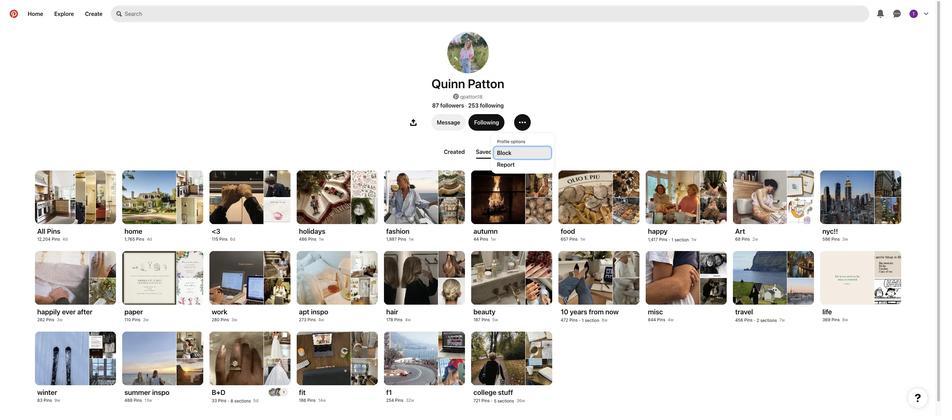 Task type: vqa. For each thing, say whether or not it's contained in the screenshot.
&
no



Task type: locate. For each thing, give the bounding box(es) containing it.
4d inside home 1,765 pins 4d
[[147, 237, 152, 242]]

inspo inside summer inspo 488 pins 13w
[[152, 389, 170, 397]]

3w inside the paper 110 pins 3w
[[143, 318, 149, 323]]

0 vertical spatial misc image
[[701, 252, 727, 278]]

pins down paper
[[132, 318, 141, 323]]

4w inside "hair 178 pins 4w"
[[405, 318, 411, 323]]

pins inside work 280 pins 3w
[[221, 318, 229, 323]]

1w
[[319, 237, 324, 242], [409, 237, 414, 242], [491, 237, 496, 242], [581, 237, 586, 242], [692, 237, 697, 243]]

<3
[[212, 228, 221, 236]]

1 happily ever after image from the top
[[89, 252, 116, 278]]

1 vertical spatial inspo
[[152, 389, 170, 397]]

inspo right the 'apt'
[[311, 308, 329, 316]]

2 home image from the top
[[177, 198, 203, 225]]

4d right the 12,204
[[62, 237, 68, 242]]

pins right 472 at the bottom right of the page
[[570, 318, 578, 323]]

pins right 844
[[658, 318, 666, 323]]

0 vertical spatial f1 image
[[439, 332, 465, 359]]

beauty image
[[526, 252, 553, 278], [526, 278, 553, 305]]

pins right 178
[[395, 318, 403, 323]]

1 vertical spatial summer inspo image
[[177, 359, 203, 386]]

10 years from now 472 pins · 1 section 6w
[[561, 308, 619, 324]]

pins right 68
[[742, 237, 751, 242]]

section
[[675, 238, 690, 243], [586, 319, 600, 324]]

nyc!! image
[[875, 171, 902, 197], [875, 198, 902, 225]]

4w for misc
[[668, 318, 674, 323]]

4w right 844
[[668, 318, 674, 323]]

misc 844 pins 4w
[[649, 308, 674, 323]]

0 horizontal spatial 4w
[[319, 318, 324, 323]]

1 vertical spatial fit image
[[351, 359, 378, 386]]

0 vertical spatial summer inspo image
[[177, 332, 203, 359]]

1 horizontal spatial sections
[[498, 399, 515, 404]]

0 vertical spatial apt inspo image
[[351, 252, 378, 278]]

1w inside autumn 44 pins 1w
[[491, 237, 496, 242]]

summer inspo image
[[177, 332, 203, 359], [177, 359, 203, 386]]

1 summer inspo image from the top
[[177, 332, 203, 359]]

2 happily ever after image from the top
[[89, 278, 116, 305]]

pins inside the happy 1,417 pins · 1 section 1w
[[660, 237, 668, 243]]

0 vertical spatial hair image
[[439, 252, 465, 278]]

sections inside college stuff 721 pins · 5 sections 36w
[[498, 399, 515, 404]]

2 paper image from the top
[[177, 278, 203, 305]]

pins right 254
[[396, 399, 404, 404]]

pins inside "hair 178 pins 4w"
[[395, 318, 403, 323]]

0 vertical spatial winter image
[[89, 332, 116, 359]]

pins down college
[[482, 399, 490, 404]]

2 allpins image from the left
[[45, 171, 85, 225]]

autumn 44 pins 1w
[[474, 228, 498, 242]]

0 vertical spatial 10 years from now image
[[613, 252, 640, 278]]

1 vertical spatial <3 image
[[264, 198, 291, 225]]

1 hair image from the top
[[439, 252, 465, 278]]

· right 1,417 on the bottom
[[669, 237, 671, 243]]

years
[[570, 308, 588, 316]]

pins right 369
[[832, 318, 841, 323]]

2 4w from the left
[[405, 318, 411, 323]]

3w for paper
[[143, 318, 149, 323]]

inspo for apt inspo
[[311, 308, 329, 316]]

1 vertical spatial hair image
[[439, 278, 465, 305]]

0 vertical spatial art image
[[788, 171, 815, 197]]

1 vertical spatial work image
[[264, 278, 291, 305]]

create
[[85, 11, 103, 17]]

0 vertical spatial paper image
[[177, 252, 203, 278]]

1 vertical spatial autumn image
[[526, 198, 553, 225]]

110
[[125, 318, 131, 323]]

1 vertical spatial art image
[[788, 198, 815, 225]]

0 vertical spatial home image
[[177, 171, 203, 197]]

0 vertical spatial work image
[[264, 252, 291, 278]]

after
[[77, 308, 93, 316]]

search icon image
[[117, 11, 122, 17]]

work image
[[264, 252, 291, 278], [264, 278, 291, 305]]

travel
[[736, 308, 754, 316]]

allpins image
[[35, 171, 75, 225], [45, 171, 85, 225], [55, 171, 95, 225], [66, 171, 106, 225], [76, 171, 116, 225]]

10 years from now image
[[613, 252, 640, 278], [613, 278, 640, 305]]

hair
[[387, 308, 399, 316]]

sections inside travel 456 pins · 2 sections 7w
[[761, 319, 778, 324]]

inspo right 'summer'
[[152, 389, 170, 397]]

1 vertical spatial beauty image
[[526, 278, 553, 305]]

280
[[212, 318, 220, 323]]

1 fit image from the top
[[351, 332, 378, 359]]

holidays image
[[351, 171, 378, 197], [351, 198, 378, 225]]

1 vertical spatial travel image
[[788, 278, 815, 305]]

ever
[[62, 308, 76, 316]]

sections down stuff
[[498, 399, 515, 404]]

369
[[823, 318, 831, 323]]

· left 8
[[228, 399, 229, 404]]

721
[[474, 399, 481, 404]]

2 4d from the left
[[147, 237, 152, 242]]

2 beauty image from the top
[[526, 278, 553, 305]]

1 horizontal spatial inspo
[[311, 308, 329, 316]]

happy image
[[701, 171, 727, 197], [701, 198, 727, 225]]

profile options element
[[495, 137, 552, 171]]

pins right 280
[[221, 318, 229, 323]]

1w inside fashion 1,887 pins 1w
[[409, 237, 414, 242]]

1 horizontal spatial section
[[675, 238, 690, 243]]

4w right 178
[[405, 318, 411, 323]]

1 vertical spatial life image
[[875, 278, 902, 305]]

3w
[[843, 237, 849, 242], [57, 318, 63, 323], [143, 318, 149, 323], [232, 318, 237, 323]]

1w inside the happy 1,417 pins · 1 section 1w
[[692, 237, 697, 243]]

pins right "586"
[[832, 237, 841, 242]]

0 horizontal spatial sections
[[235, 399, 251, 404]]

3 4w from the left
[[668, 318, 674, 323]]

2
[[757, 319, 760, 324]]

1 autumn image from the top
[[526, 171, 553, 197]]

winter
[[37, 389, 57, 397]]

2 winter image from the top
[[89, 359, 116, 386]]

1 vertical spatial b+d image
[[264, 359, 291, 386]]

1 life image from the top
[[875, 252, 902, 278]]

pins right 657
[[570, 237, 578, 242]]

pins inside the '10 years from now 472 pins · 1 section 6w'
[[570, 318, 578, 323]]

0 vertical spatial fashion image
[[439, 171, 465, 197]]

44
[[474, 237, 479, 242]]

profile options
[[497, 139, 526, 145]]

pins down fashion
[[398, 237, 407, 242]]

· left 2 at the bottom
[[755, 318, 756, 324]]

f1 image
[[439, 332, 465, 359], [439, 359, 465, 386]]

1 10 years from now image from the top
[[613, 252, 640, 278]]

pins inside happily ever after 282 pins 3w
[[46, 318, 54, 323]]

5 allpins image from the left
[[76, 171, 116, 225]]

home image
[[177, 171, 203, 197], [177, 198, 203, 225]]

pins right "44"
[[480, 237, 489, 242]]

created
[[444, 149, 465, 155]]

pins down 'summer'
[[134, 399, 142, 404]]

misc
[[649, 308, 664, 316]]

message button
[[432, 114, 466, 131]]

3w down 'ever'
[[57, 318, 63, 323]]

fit 186 pins 14w
[[299, 389, 326, 404]]

1 horizontal spatial 4w
[[405, 318, 411, 323]]

· left 253
[[466, 103, 467, 109]]

following
[[475, 120, 500, 126]]

1 inside the happy 1,417 pins · 1 section 1w
[[672, 238, 674, 243]]

create link
[[80, 6, 108, 22]]

inspo inside apt inspo 273 pins 4w
[[311, 308, 329, 316]]

winter 83 pins 9w
[[37, 389, 60, 404]]

1 vertical spatial happy image
[[701, 198, 727, 225]]

fashion image
[[439, 171, 465, 197], [439, 198, 465, 225]]

block
[[497, 150, 512, 156]]

0 vertical spatial nyc!! image
[[875, 171, 902, 197]]

1w inside food 657 pins 1w
[[581, 237, 586, 242]]

life image
[[875, 252, 902, 278], [875, 278, 902, 305]]

2 horizontal spatial sections
[[761, 319, 778, 324]]

0 vertical spatial happy image
[[701, 171, 727, 197]]

0 vertical spatial food image
[[613, 171, 640, 197]]

2 art image from the top
[[788, 198, 815, 225]]

· down years
[[580, 318, 581, 324]]

4w inside misc 844 pins 4w
[[668, 318, 674, 323]]

college stuff image
[[526, 332, 553, 359], [526, 359, 553, 386]]

1 right 1,417 on the bottom
[[672, 238, 674, 243]]

pins right 186
[[308, 399, 316, 404]]

pins
[[47, 228, 60, 236], [52, 237, 60, 242], [136, 237, 144, 242], [220, 237, 228, 242], [308, 237, 317, 242], [398, 237, 407, 242], [480, 237, 489, 242], [570, 237, 578, 242], [742, 237, 751, 242], [832, 237, 841, 242], [660, 237, 668, 243], [46, 318, 54, 323], [132, 318, 141, 323], [221, 318, 229, 323], [308, 318, 316, 323], [395, 318, 403, 323], [482, 318, 490, 323], [658, 318, 666, 323], [832, 318, 841, 323], [570, 318, 578, 323], [745, 318, 753, 323], [44, 399, 52, 404], [134, 399, 142, 404], [308, 399, 316, 404], [396, 399, 404, 404], [218, 399, 227, 404], [482, 399, 490, 404]]

pins right 115
[[220, 237, 228, 242]]

quinn patton
[[432, 76, 505, 91]]

pins right the 12,204
[[52, 237, 60, 242]]

0 horizontal spatial 1
[[582, 319, 584, 324]]

pins inside travel 456 pins · 2 sections 7w
[[745, 318, 753, 323]]

apt inspo image
[[351, 252, 378, 278], [351, 278, 378, 305]]

1 vertical spatial holidays image
[[351, 198, 378, 225]]

art
[[736, 228, 746, 236]]

pins down home
[[136, 237, 144, 242]]

1 <3 image from the top
[[264, 171, 291, 197]]

1 vertical spatial misc image
[[701, 278, 727, 305]]

fit image
[[351, 332, 378, 359], [351, 359, 378, 386]]

quinn
[[432, 76, 466, 91]]

from
[[589, 308, 604, 316]]

pins right 83
[[44, 399, 52, 404]]

0 vertical spatial section
[[675, 238, 690, 243]]

1 work image from the top
[[264, 252, 291, 278]]

2 life image from the top
[[875, 278, 902, 305]]

travel image
[[788, 252, 815, 278], [788, 278, 815, 305]]

32w
[[406, 399, 415, 404]]

0 vertical spatial fit image
[[351, 332, 378, 359]]

4d right 1,765
[[147, 237, 152, 242]]

178
[[387, 318, 393, 323]]

472
[[561, 318, 569, 323]]

pins inside fashion 1,887 pins 1w
[[398, 237, 407, 242]]

33
[[212, 399, 217, 404]]

pins down beauty
[[482, 318, 490, 323]]

pins inside the paper 110 pins 3w
[[132, 318, 141, 323]]

hair image
[[439, 252, 465, 278], [439, 278, 465, 305]]

pins down 'happy'
[[660, 237, 668, 243]]

<3 image
[[264, 171, 291, 197], [264, 198, 291, 225]]

2 horizontal spatial 4w
[[668, 318, 674, 323]]

pins inside fit 186 pins 14w
[[308, 399, 316, 404]]

paper image
[[177, 252, 203, 278], [177, 278, 203, 305]]

pins inside 33 pins · 8 sections 5d
[[218, 399, 227, 404]]

0 horizontal spatial section
[[586, 319, 600, 324]]

art image
[[788, 171, 815, 197], [788, 198, 815, 225]]

0 horizontal spatial inspo
[[152, 389, 170, 397]]

3w right "586"
[[843, 237, 849, 242]]

1 vertical spatial food image
[[613, 198, 640, 225]]

0 vertical spatial travel image
[[788, 252, 815, 278]]

inspo
[[311, 308, 329, 316], [152, 389, 170, 397]]

2 happy image from the top
[[701, 198, 727, 225]]

1 vertical spatial happily ever after image
[[89, 278, 116, 305]]

apt
[[299, 308, 310, 316]]

0 vertical spatial holidays image
[[351, 171, 378, 197]]

1 vertical spatial apt inspo image
[[351, 278, 378, 305]]

0 vertical spatial beauty image
[[526, 252, 553, 278]]

1 down years
[[582, 319, 584, 324]]

2 misc image from the top
[[701, 278, 727, 305]]

1,887
[[387, 237, 397, 242]]

all
[[37, 228, 45, 236]]

sections right 2 at the bottom
[[761, 319, 778, 324]]

home link
[[22, 6, 49, 22]]

1 vertical spatial 10 years from now image
[[613, 278, 640, 305]]

misc image
[[701, 252, 727, 278], [701, 278, 727, 305]]

pins inside holidays 486 pins 1w
[[308, 237, 317, 242]]

1 vertical spatial section
[[586, 319, 600, 324]]

3w right 280
[[232, 318, 237, 323]]

pins inside autumn 44 pins 1w
[[480, 237, 489, 242]]

4w
[[319, 318, 324, 323], [405, 318, 411, 323], [668, 318, 674, 323]]

0 horizontal spatial 4d
[[62, 237, 68, 242]]

sections right 8
[[235, 399, 251, 404]]

1 vertical spatial paper image
[[177, 278, 203, 305]]

1 4w from the left
[[319, 318, 324, 323]]

1w inside holidays 486 pins 1w
[[319, 237, 324, 242]]

food image
[[613, 171, 640, 197], [613, 198, 640, 225]]

pins right 33
[[218, 399, 227, 404]]

1 vertical spatial college stuff image
[[526, 359, 553, 386]]

home
[[125, 228, 142, 236]]

hair 178 pins 4w
[[387, 308, 411, 323]]

1 vertical spatial fashion image
[[439, 198, 465, 225]]

autumn image
[[526, 171, 553, 197], [526, 198, 553, 225]]

1 horizontal spatial 4d
[[147, 237, 152, 242]]

0 vertical spatial life image
[[875, 252, 902, 278]]

1 vertical spatial f1 image
[[439, 359, 465, 386]]

pins right the 456
[[745, 318, 753, 323]]

1 nyc!! image from the top
[[875, 171, 902, 197]]

section right 1,417 on the bottom
[[675, 238, 690, 243]]

87 followers · 253 following
[[433, 103, 504, 109]]

1 beauty image from the top
[[526, 252, 553, 278]]

section down from
[[586, 319, 600, 324]]

b+d image
[[264, 332, 291, 359], [264, 359, 291, 386]]

1 4d from the left
[[62, 237, 68, 242]]

2 fit image from the top
[[351, 359, 378, 386]]

pins down happily
[[46, 318, 54, 323]]

· inside college stuff 721 pins · 5 sections 36w
[[492, 399, 493, 404]]

0 vertical spatial college stuff image
[[526, 332, 553, 359]]

1 art image from the top
[[788, 171, 815, 197]]

2 holidays image from the top
[[351, 198, 378, 225]]

3w inside work 280 pins 3w
[[232, 318, 237, 323]]

1 home image from the top
[[177, 171, 203, 197]]

1 holidays image from the top
[[351, 171, 378, 197]]

fashion
[[387, 228, 410, 236]]

pins inside <3 115 pins 6d
[[220, 237, 228, 242]]

0 vertical spatial inspo
[[311, 308, 329, 316]]

0 vertical spatial <3 image
[[264, 171, 291, 197]]

4w right 273
[[319, 318, 324, 323]]

87
[[433, 103, 439, 109]]

pins right 273
[[308, 318, 316, 323]]

486
[[299, 237, 307, 242]]

2 food image from the top
[[613, 198, 640, 225]]

1 vertical spatial winter image
[[89, 359, 116, 386]]

pins down holidays
[[308, 237, 317, 242]]

0 vertical spatial happily ever after image
[[89, 252, 116, 278]]

0 vertical spatial 1
[[672, 238, 674, 243]]

work
[[212, 308, 228, 316]]

· left 5
[[492, 399, 493, 404]]

2 college stuff image from the top
[[526, 359, 553, 386]]

saved
[[476, 149, 492, 155]]

3w inside the nyc!! 586 pins 3w
[[843, 237, 849, 242]]

2 10 years from now image from the top
[[613, 278, 640, 305]]

now
[[606, 308, 619, 316]]

488
[[125, 399, 133, 404]]

0 vertical spatial b+d image
[[264, 332, 291, 359]]

4 allpins image from the left
[[66, 171, 106, 225]]

pins inside summer inspo 488 pins 13w
[[134, 399, 142, 404]]

pins right all
[[47, 228, 60, 236]]

block menu item
[[495, 147, 552, 159]]

winter image
[[89, 332, 116, 359], [89, 359, 116, 386]]

1
[[672, 238, 674, 243], [582, 319, 584, 324]]

1 vertical spatial home image
[[177, 198, 203, 225]]

68
[[736, 237, 741, 242]]

1 horizontal spatial 1
[[672, 238, 674, 243]]

· inside 87 followers · 253 following
[[466, 103, 467, 109]]

·
[[466, 103, 467, 109], [669, 237, 671, 243], [580, 318, 581, 324], [755, 318, 756, 324], [228, 399, 229, 404], [492, 399, 493, 404]]

1 winter image from the top
[[89, 332, 116, 359]]

0 vertical spatial autumn image
[[526, 171, 553, 197]]

1 vertical spatial 1
[[582, 319, 584, 324]]

3w down paper
[[143, 318, 149, 323]]

happily ever after image
[[89, 252, 116, 278], [89, 278, 116, 305]]

6w
[[602, 318, 608, 323]]

14w
[[318, 399, 326, 404]]

1 vertical spatial nyc!! image
[[875, 198, 902, 225]]

4w for hair
[[405, 318, 411, 323]]



Task type: describe. For each thing, give the bounding box(es) containing it.
all pins 12,204 pins 4d
[[37, 228, 68, 242]]

pins inside the f1 254 pins 32w
[[396, 399, 404, 404]]

pins inside misc 844 pins 4w
[[658, 318, 666, 323]]

following
[[480, 103, 504, 109]]

life
[[823, 308, 833, 316]]

home
[[28, 11, 43, 17]]

pins inside home 1,765 pins 4d
[[136, 237, 144, 242]]

115
[[212, 237, 218, 242]]

· inside the happy 1,417 pins · 1 section 1w
[[669, 237, 671, 243]]

sections inside 33 pins · 8 sections 5d
[[235, 399, 251, 404]]

fashion 1,887 pins 1w
[[387, 228, 414, 242]]

2 fashion image from the top
[[439, 198, 465, 225]]

art 68 pins 2w
[[736, 228, 759, 242]]

33 pins · 8 sections 5d
[[212, 399, 259, 404]]

pins inside winter 83 pins 9w
[[44, 399, 52, 404]]

happy
[[649, 228, 668, 236]]

4d inside all pins 12,204 pins 4d
[[62, 237, 68, 242]]

following button
[[469, 114, 505, 131]]

qpatton18
[[461, 94, 483, 100]]

2 travel image from the top
[[788, 278, 815, 305]]

section inside the happy 1,417 pins · 1 section 1w
[[675, 238, 690, 243]]

created link
[[442, 146, 468, 158]]

12,204
[[37, 237, 51, 242]]

273
[[299, 318, 307, 323]]

message
[[437, 120, 461, 126]]

6d
[[230, 237, 235, 242]]

4w inside apt inspo 273 pins 4w
[[319, 318, 324, 323]]

pins inside food 657 pins 1w
[[570, 237, 578, 242]]

1 apt inspo image from the top
[[351, 252, 378, 278]]

1 food image from the top
[[613, 171, 640, 197]]

happily
[[37, 308, 60, 316]]

work 280 pins 3w
[[212, 308, 237, 323]]

1w for food
[[581, 237, 586, 242]]

1w for autumn
[[491, 237, 496, 242]]

13w
[[144, 399, 152, 404]]

inspo for summer inspo
[[152, 389, 170, 397]]

1 misc image from the top
[[701, 252, 727, 278]]

college
[[474, 389, 497, 397]]

beauty
[[474, 308, 496, 316]]

stuff
[[499, 389, 514, 397]]

autumn
[[474, 228, 498, 236]]

life 369 pins 8w
[[823, 308, 849, 323]]

home 1,765 pins 4d
[[125, 228, 152, 242]]

2 autumn image from the top
[[526, 198, 553, 225]]

844
[[649, 318, 657, 323]]

2w
[[753, 237, 759, 242]]

options
[[511, 139, 526, 145]]

b+d
[[212, 389, 226, 397]]

254
[[387, 399, 394, 404]]

explore link
[[49, 6, 80, 22]]

izzy gray image
[[280, 389, 288, 397]]

nyc!! 586 pins 3w
[[823, 228, 849, 242]]

pins inside college stuff 721 pins · 5 sections 36w
[[482, 399, 490, 404]]

2 f1 image from the top
[[439, 359, 465, 386]]

1w for fashion
[[409, 237, 414, 242]]

Search text field
[[125, 6, 870, 22]]

· inside travel 456 pins · 2 sections 7w
[[755, 318, 756, 324]]

saved link
[[474, 146, 495, 159]]

8w
[[843, 318, 849, 323]]

pins inside art 68 pins 2w
[[742, 237, 751, 242]]

profile
[[497, 139, 510, 145]]

food 657 pins 1w
[[561, 228, 586, 242]]

nyc!!
[[823, 228, 839, 236]]

2 summer inspo image from the top
[[177, 359, 203, 386]]

followers
[[441, 103, 465, 109]]

apt inspo 273 pins 4w
[[299, 308, 329, 323]]

pins inside the beauty 187 pins 5w
[[482, 318, 490, 323]]

657
[[561, 237, 569, 242]]

1,765
[[125, 237, 135, 242]]

9w
[[54, 399, 60, 404]]

2 work image from the top
[[264, 278, 291, 305]]

5
[[494, 399, 497, 404]]

food
[[561, 228, 576, 236]]

holidays
[[299, 228, 326, 236]]

summer
[[125, 389, 151, 397]]

1 inside the '10 years from now 472 pins · 1 section 6w'
[[582, 319, 584, 324]]

3w for work
[[232, 318, 237, 323]]

2 <3 image from the top
[[264, 198, 291, 225]]

happy 1,417 pins · 1 section 1w
[[649, 228, 697, 243]]

holidays 486 pins 1w
[[299, 228, 326, 242]]

1w for holidays
[[319, 237, 324, 242]]

83
[[37, 399, 43, 404]]

2 apt inspo image from the top
[[351, 278, 378, 305]]

paper
[[125, 308, 143, 316]]

187
[[474, 318, 481, 323]]

college stuff 721 pins · 5 sections 36w
[[474, 389, 526, 404]]

3w for nyc!!
[[843, 237, 849, 242]]

1 travel image from the top
[[788, 252, 815, 278]]

1 f1 image from the top
[[439, 332, 465, 359]]

2 nyc!! image from the top
[[875, 198, 902, 225]]

paper 110 pins 3w
[[125, 308, 149, 323]]

pins inside apt inspo 273 pins 4w
[[308, 318, 316, 323]]

1 paper image from the top
[[177, 252, 203, 278]]

5w
[[493, 318, 499, 323]]

section inside the '10 years from now 472 pins · 1 section 6w'
[[586, 319, 600, 324]]

pins inside the nyc!! 586 pins 3w
[[832, 237, 841, 242]]

fit
[[299, 389, 306, 397]]

1 b+d image from the top
[[264, 332, 291, 359]]

tyler black image
[[910, 10, 919, 18]]

36w
[[517, 399, 526, 404]]

pins inside life 369 pins 8w
[[832, 318, 841, 323]]

3w inside happily ever after 282 pins 3w
[[57, 318, 63, 323]]

patton
[[468, 76, 505, 91]]

2 hair image from the top
[[439, 278, 465, 305]]

1 allpins image from the left
[[35, 171, 75, 225]]

1 happy image from the top
[[701, 171, 727, 197]]

586
[[823, 237, 831, 242]]

qpatton18 image
[[448, 32, 489, 73]]

10
[[561, 308, 569, 316]]

8
[[231, 399, 233, 404]]

1,417
[[649, 237, 658, 243]]

diana menser image
[[274, 389, 283, 397]]

2 b+d image from the top
[[264, 359, 291, 386]]

f1 254 pins 32w
[[387, 389, 415, 404]]

1 college stuff image from the top
[[526, 332, 553, 359]]

5d
[[254, 399, 259, 404]]

1 fashion image from the top
[[439, 171, 465, 197]]

f1
[[387, 389, 392, 397]]

pinterest image
[[454, 94, 459, 99]]

· inside the '10 years from now 472 pins · 1 section 6w'
[[580, 318, 581, 324]]

quinn patton image
[[269, 389, 277, 397]]

456
[[736, 318, 744, 323]]

happily ever after 282 pins 3w
[[37, 308, 93, 323]]

3 allpins image from the left
[[55, 171, 95, 225]]



